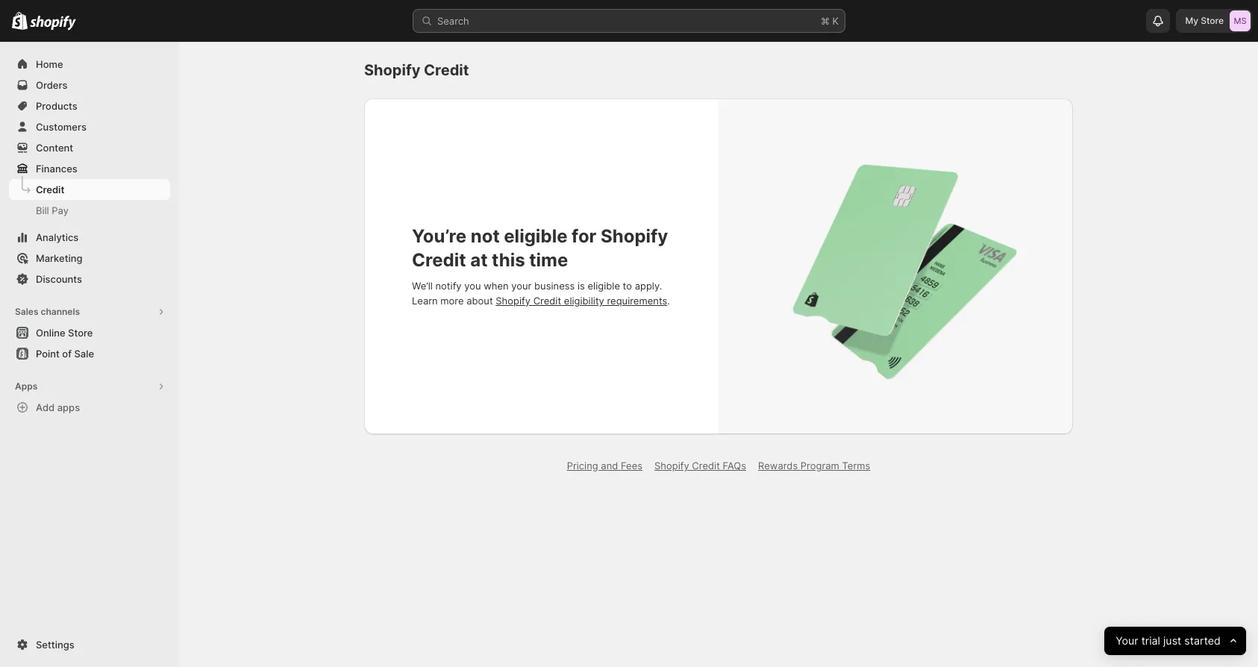 Task type: vqa. For each thing, say whether or not it's contained in the screenshot.
started
yes



Task type: describe. For each thing, give the bounding box(es) containing it.
online store link
[[9, 323, 170, 343]]

point of sale button
[[0, 343, 179, 364]]

learn
[[412, 295, 438, 307]]

you're not eligible for shopify credit at this time
[[412, 226, 669, 271]]

products link
[[9, 96, 170, 116]]

shopify credit faqs link
[[655, 460, 747, 472]]

your trial just started button
[[1105, 627, 1247, 656]]

credit for shopify credit
[[424, 61, 469, 79]]

shopify credit card image
[[747, 136, 1046, 397]]

shopify credit
[[364, 61, 469, 79]]

this
[[492, 249, 525, 271]]

settings
[[36, 639, 74, 651]]

add apps
[[36, 402, 80, 414]]

rewards
[[759, 460, 798, 472]]

customers
[[36, 121, 87, 133]]

pay
[[52, 205, 69, 217]]

about
[[467, 295, 493, 307]]

we'll notify you when your business is eligible to apply. learn more about
[[412, 280, 663, 307]]

your trial just started
[[1116, 634, 1221, 648]]

customers link
[[9, 116, 170, 137]]

your
[[512, 280, 532, 292]]

at
[[471, 249, 488, 271]]

sales channels
[[15, 306, 80, 317]]

apps button
[[9, 376, 170, 397]]

shopify credit eligibility requirements link
[[496, 295, 668, 307]]

pricing and fees
[[567, 460, 643, 472]]

bill
[[36, 205, 49, 217]]

and
[[601, 460, 619, 472]]

my store
[[1186, 15, 1225, 26]]

trial
[[1142, 634, 1161, 648]]

apps
[[15, 381, 38, 392]]

sales
[[15, 306, 38, 317]]

⌘ k
[[821, 15, 839, 27]]

you
[[465, 280, 481, 292]]

credit inside credit link
[[36, 184, 64, 196]]

faqs
[[723, 460, 747, 472]]

point of sale
[[36, 348, 94, 360]]

more
[[441, 295, 464, 307]]

rewards program terms link
[[759, 460, 871, 472]]

analytics link
[[9, 227, 170, 248]]

online store button
[[0, 323, 179, 343]]

k
[[833, 15, 839, 27]]

my store image
[[1231, 10, 1251, 31]]

add
[[36, 402, 55, 414]]

search
[[438, 15, 469, 27]]

requirements
[[607, 295, 668, 307]]

settings link
[[9, 635, 170, 656]]

bill pay link
[[9, 200, 170, 221]]

credit inside you're not eligible for shopify credit at this time
[[412, 249, 466, 271]]

channels
[[41, 306, 80, 317]]

your
[[1116, 634, 1139, 648]]

content
[[36, 142, 73, 154]]

⌘
[[821, 15, 830, 27]]

eligible inside we'll notify you when your business is eligible to apply. learn more about
[[588, 280, 620, 292]]

apps
[[57, 402, 80, 414]]

apply.
[[635, 280, 663, 292]]

shopify inside you're not eligible for shopify credit at this time
[[601, 226, 669, 247]]

we'll
[[412, 280, 433, 292]]

sale
[[74, 348, 94, 360]]

bill pay
[[36, 205, 69, 217]]

add apps button
[[9, 397, 170, 418]]

discounts link
[[9, 269, 170, 290]]



Task type: locate. For each thing, give the bounding box(es) containing it.
notify
[[436, 280, 462, 292]]

credit up "bill pay"
[[36, 184, 64, 196]]

is
[[578, 280, 585, 292]]

0 vertical spatial store
[[1202, 15, 1225, 26]]

online store
[[36, 327, 93, 339]]

0 horizontal spatial store
[[68, 327, 93, 339]]

home link
[[9, 54, 170, 75]]

my
[[1186, 15, 1199, 26]]

business
[[535, 280, 575, 292]]

sales channels button
[[9, 302, 170, 323]]

for
[[572, 226, 597, 247]]

eligible
[[504, 226, 568, 247], [588, 280, 620, 292]]

shopify credit eligibility requirements .
[[496, 295, 670, 307]]

store right "my"
[[1202, 15, 1225, 26]]

products
[[36, 100, 78, 112]]

store for online store
[[68, 327, 93, 339]]

fees
[[621, 460, 643, 472]]

credit down search
[[424, 61, 469, 79]]

credit for shopify credit faqs
[[692, 460, 720, 472]]

eligible right is
[[588, 280, 620, 292]]

shopify for shopify credit eligibility requirements .
[[496, 295, 531, 307]]

shopify for shopify credit
[[364, 61, 421, 79]]

credit down business
[[534, 295, 562, 307]]

online
[[36, 327, 65, 339]]

pricing
[[567, 460, 599, 472]]

eligibility
[[564, 295, 605, 307]]

credit link
[[9, 179, 170, 200]]

shopify for shopify credit faqs
[[655, 460, 690, 472]]

point of sale link
[[9, 343, 170, 364]]

started
[[1185, 634, 1221, 648]]

credit
[[424, 61, 469, 79], [36, 184, 64, 196], [412, 249, 466, 271], [534, 295, 562, 307], [692, 460, 720, 472]]

0 vertical spatial eligible
[[504, 226, 568, 247]]

home
[[36, 58, 63, 70]]

time
[[530, 249, 568, 271]]

store for my store
[[1202, 15, 1225, 26]]

store inside 'link'
[[68, 327, 93, 339]]

marketing
[[36, 252, 83, 264]]

store up sale
[[68, 327, 93, 339]]

when
[[484, 280, 509, 292]]

just
[[1164, 634, 1182, 648]]

terms
[[843, 460, 871, 472]]

1 horizontal spatial shopify image
[[30, 15, 76, 30]]

you're
[[412, 226, 467, 247]]

credit left faqs on the right bottom of the page
[[692, 460, 720, 472]]

program
[[801, 460, 840, 472]]

1 vertical spatial store
[[68, 327, 93, 339]]

.
[[668, 295, 670, 307]]

analytics
[[36, 231, 79, 243]]

1 horizontal spatial store
[[1202, 15, 1225, 26]]

to
[[623, 280, 632, 292]]

rewards program terms
[[759, 460, 871, 472]]

credit down the 'you're'
[[412, 249, 466, 271]]

orders
[[36, 79, 68, 91]]

content link
[[9, 137, 170, 158]]

marketing link
[[9, 248, 170, 269]]

of
[[62, 348, 72, 360]]

pricing and fees button
[[558, 455, 652, 476]]

discounts
[[36, 273, 82, 285]]

eligible up time at the left of the page
[[504, 226, 568, 247]]

0 horizontal spatial shopify image
[[12, 12, 28, 30]]

1 vertical spatial eligible
[[588, 280, 620, 292]]

1 horizontal spatial eligible
[[588, 280, 620, 292]]

eligible inside you're not eligible for shopify credit at this time
[[504, 226, 568, 247]]

orders link
[[9, 75, 170, 96]]

0 horizontal spatial eligible
[[504, 226, 568, 247]]

store
[[1202, 15, 1225, 26], [68, 327, 93, 339]]

point
[[36, 348, 60, 360]]

finances link
[[9, 158, 170, 179]]

credit for shopify credit eligibility requirements .
[[534, 295, 562, 307]]

shopify
[[364, 61, 421, 79], [601, 226, 669, 247], [496, 295, 531, 307], [655, 460, 690, 472]]

shopify image
[[12, 12, 28, 30], [30, 15, 76, 30]]

finances
[[36, 163, 77, 175]]

not
[[471, 226, 500, 247]]

shopify credit faqs
[[655, 460, 747, 472]]



